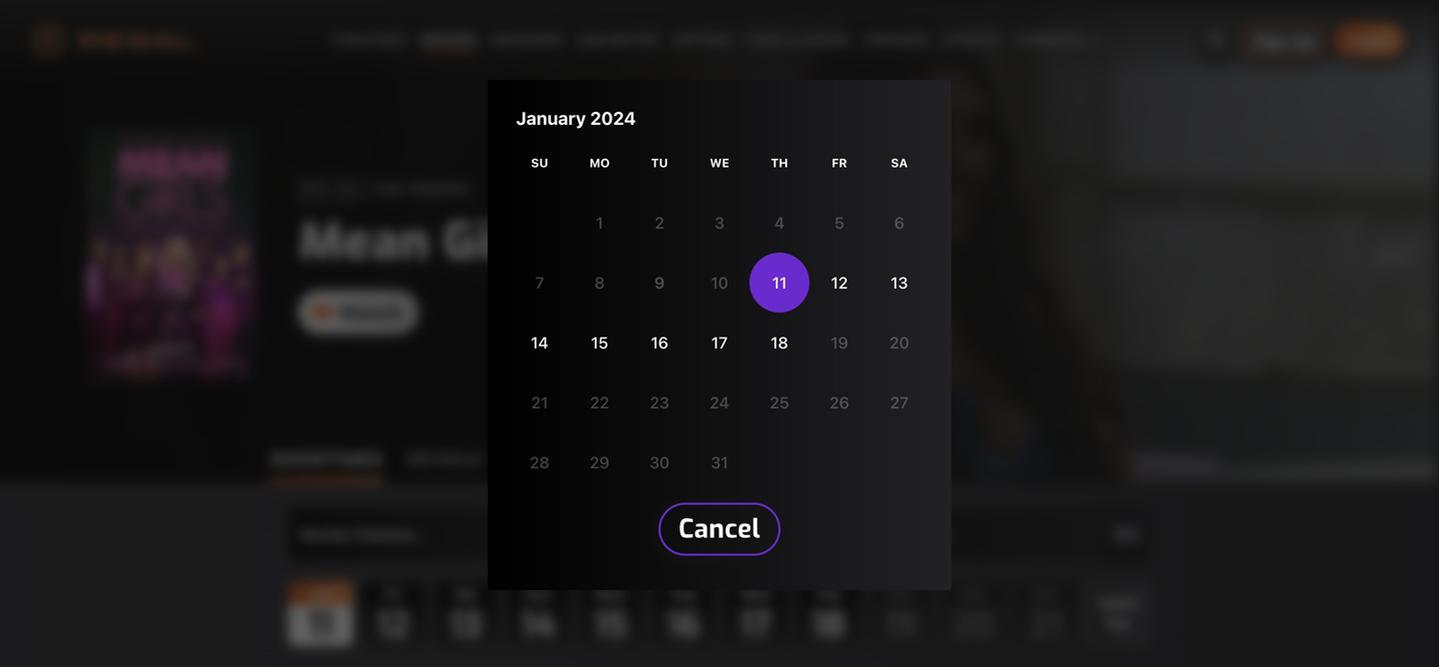 Task type: locate. For each thing, give the bounding box(es) containing it.
11 inside the january 2024 grid
[[772, 273, 787, 292]]

23
[[650, 393, 670, 412]]

21 button left select day "button"
[[1014, 582, 1079, 649]]

9 button
[[630, 253, 690, 313]]

rewards link
[[491, 30, 564, 50]]

mean girls poster image
[[87, 128, 257, 383]]

0 horizontal spatial 12 button
[[361, 582, 426, 649]]

1 vertical spatial 19
[[885, 604, 918, 649]]

17 button down cancel button
[[724, 582, 788, 649]]

0 horizontal spatial 11 button
[[288, 582, 353, 649]]

1 vertical spatial 13
[[450, 604, 482, 649]]

12 button inside the january 2024 grid
[[810, 253, 870, 313]]

23 button
[[630, 373, 690, 433]]

21 button
[[510, 373, 570, 433], [1014, 582, 1079, 649]]

17 button up 24
[[690, 313, 750, 373]]

1 horizontal spatial 11 button
[[750, 253, 810, 313]]

7
[[535, 273, 544, 292]]

2024
[[590, 107, 636, 129]]

1 horizontal spatial 21 button
[[1014, 582, 1079, 649]]

16 button up 23
[[630, 313, 690, 373]]

we
[[710, 156, 730, 170]]

0 horizontal spatial 21
[[531, 393, 548, 412]]

1 horizontal spatial 11
[[772, 273, 787, 292]]

8 button
[[570, 253, 630, 313]]

18 button down the  on the right bottom of page
[[796, 582, 861, 649]]

12 inside the january 2024 grid
[[831, 273, 848, 292]]

12 button
[[810, 253, 870, 313], [361, 582, 426, 649]]

18
[[771, 333, 789, 352], [812, 604, 846, 649]]

promos
[[865, 32, 929, 48]]

15 button
[[570, 313, 630, 373], [579, 582, 643, 649]]

0 vertical spatial 11 button
[[750, 253, 810, 313]]

18 down the  on the right bottom of page
[[812, 604, 846, 649]]

1 horizontal spatial 20 button
[[942, 582, 1006, 649]]

12
[[831, 273, 848, 292], [377, 604, 410, 649]]

1 vertical spatial 15 button
[[579, 582, 643, 649]]

0 horizontal spatial 12
[[377, 604, 410, 649]]

1 vertical spatial 17
[[740, 604, 772, 649]]

select day
[[1099, 596, 1139, 633]]

18 button up 25
[[750, 313, 810, 373]]

0 vertical spatial 12 button
[[810, 253, 870, 313]]

login
[[1348, 30, 1391, 49]]

girls
[[443, 209, 556, 275]]

1 horizontal spatial 19
[[885, 604, 918, 649]]

0 vertical spatial 13
[[891, 273, 909, 292]]

formats
[[1016, 32, 1085, 48]]

saturday element
[[870, 133, 930, 193]]

21 left 22
[[531, 393, 548, 412]]

1 horizontal spatial 12
[[831, 273, 848, 292]]

3
[[715, 213, 725, 232]]

0 vertical spatial 17
[[712, 333, 728, 352]]

1 vertical spatial 11
[[308, 604, 333, 649]]

21 inside the january 2024 grid
[[531, 393, 548, 412]]

0 vertical spatial 16
[[651, 333, 669, 352]]

1 horizontal spatial 13 button
[[870, 253, 930, 313]]

15 inside the january 2024 grid
[[591, 333, 609, 352]]

14
[[531, 333, 549, 352], [522, 604, 555, 649]]

tab list
[[270, 447, 1170, 483]]

18 up 25
[[771, 333, 789, 352]]

0 horizontal spatial 19
[[831, 333, 849, 352]]

5 button
[[810, 193, 870, 253]]

19 button
[[810, 313, 870, 373], [869, 582, 934, 649]]

formats arrow_drop_down
[[1016, 25, 1109, 54]]

29
[[590, 453, 610, 472]]

january 2024 grid
[[510, 133, 930, 493]]

20
[[890, 333, 910, 352], [953, 604, 995, 649]]

0 vertical spatial 19 button
[[810, 313, 870, 373]]

watch
[[338, 300, 402, 325]]

30 button
[[630, 433, 690, 493]]

18 button
[[750, 313, 810, 373], [796, 582, 861, 649]]

20 button
[[870, 313, 930, 373], [942, 582, 1006, 649]]

1 horizontal spatial 12 button
[[810, 253, 870, 313]]

wednesday element
[[690, 133, 750, 193]]

25 button
[[750, 373, 810, 433]]

0 vertical spatial 11
[[772, 273, 787, 292]]

0 vertical spatial 14 button
[[510, 313, 570, 373]]

4 button
[[750, 193, 810, 253]]

24
[[710, 393, 730, 412]]

1 vertical spatial 20
[[953, 604, 995, 649]]

1 vertical spatial 13 button
[[434, 582, 498, 649]]

21 left day
[[1030, 604, 1063, 649]]

1 button
[[570, 193, 630, 253]]


[[827, 523, 847, 547]]

0 vertical spatial 15
[[591, 333, 609, 352]]

11 button
[[750, 253, 810, 313], [288, 582, 353, 649]]

food
[[746, 32, 787, 48]]

gifting link
[[673, 30, 732, 50]]

sunday element
[[510, 133, 570, 193]]

0 vertical spatial 14
[[531, 333, 549, 352]]

1 horizontal spatial 17
[[740, 604, 772, 649]]

0 vertical spatial 15 button
[[570, 313, 630, 373]]

day
[[1107, 616, 1131, 633]]

0 horizontal spatial 17
[[712, 333, 728, 352]]

3 button
[[690, 193, 750, 253]]

1 horizontal spatial 21
[[1030, 604, 1063, 649]]

movies
[[420, 32, 477, 48]]

0 vertical spatial 13 button
[[870, 253, 930, 313]]

21 button up 28
[[510, 373, 570, 433]]

1 vertical spatial 12
[[377, 604, 410, 649]]

27
[[891, 393, 909, 412]]

1 horizontal spatial 13
[[891, 273, 909, 292]]

1 vertical spatial 12 button
[[361, 582, 426, 649]]

0 vertical spatial 19
[[831, 333, 849, 352]]

1 vertical spatial 16
[[667, 604, 700, 649]]

0 vertical spatial 21
[[531, 393, 548, 412]]

18 inside the january 2024 grid
[[771, 333, 789, 352]]

1 vertical spatial 21
[[1030, 604, 1063, 649]]

0 horizontal spatial 20
[[890, 333, 910, 352]]

5
[[835, 213, 845, 232]]

0 vertical spatial 17 button
[[690, 313, 750, 373]]

13 button
[[870, 253, 930, 313], [434, 582, 498, 649]]

1 vertical spatial 19 button
[[869, 582, 934, 649]]

th
[[771, 156, 789, 170]]

1 vertical spatial 20 button
[[942, 582, 1006, 649]]

0 horizontal spatial 18
[[771, 333, 789, 352]]

15
[[591, 333, 609, 352], [594, 604, 628, 649]]

22
[[590, 393, 609, 412]]

13
[[891, 273, 909, 292], [450, 604, 482, 649]]

1 vertical spatial 11 button
[[288, 582, 353, 649]]

1 horizontal spatial 18
[[812, 604, 846, 649]]

mean girls
[[299, 209, 556, 275]]

cancel button
[[659, 504, 781, 556]]

0 vertical spatial 12
[[831, 273, 848, 292]]

11
[[772, 273, 787, 292], [308, 604, 333, 649]]

tab list containing showtimes
[[270, 447, 1170, 483]]

10
[[711, 273, 729, 292]]

0 vertical spatial 21 button
[[510, 373, 570, 433]]

0 horizontal spatial 13 button
[[434, 582, 498, 649]]

details
[[407, 448, 482, 470]]

28
[[530, 453, 550, 472]]

0 vertical spatial 20 button
[[870, 313, 930, 373]]

sa
[[891, 156, 908, 170]]

go to homepage image
[[32, 24, 197, 56]]

20 inside grid
[[890, 333, 910, 352]]

0 vertical spatial 18
[[771, 333, 789, 352]]

2 button
[[630, 193, 690, 253]]

0 horizontal spatial 11
[[308, 604, 333, 649]]

0 horizontal spatial 13
[[450, 604, 482, 649]]

1 vertical spatial 21 button
[[1014, 582, 1079, 649]]

16 button down cancel button
[[651, 582, 716, 649]]

0 vertical spatial 20
[[890, 333, 910, 352]]

19
[[831, 333, 849, 352], [885, 604, 918, 649]]



Task type: vqa. For each thing, say whether or not it's contained in the screenshot.
'User icon'
no



Task type: describe. For each thing, give the bounding box(es) containing it.
food & drink link
[[746, 30, 851, 50]]

25
[[770, 393, 790, 412]]

0 horizontal spatial 20 button
[[870, 313, 930, 373]]

login button
[[1335, 23, 1405, 57]]

1 vertical spatial 18 button
[[796, 582, 861, 649]]

1 vertical spatial 14 button
[[506, 582, 571, 649]]

27 button
[[870, 373, 930, 433]]

rewards
[[491, 32, 564, 48]]

showtimes
[[270, 448, 383, 470]]

movies link
[[420, 30, 477, 50]]

58mins
[[408, 180, 471, 199]]

arrow_drop_down
[[1085, 25, 1109, 54]]

2
[[655, 213, 665, 232]]

theatres
[[330, 32, 406, 48]]

24 button
[[690, 373, 750, 433]]

9
[[655, 273, 665, 292]]

1hr
[[373, 180, 404, 199]]

food & drink
[[746, 32, 851, 48]]

26 button
[[810, 373, 870, 433]]

tu
[[651, 156, 668, 170]]

friday element
[[810, 133, 870, 193]]

6
[[895, 213, 905, 232]]

14 inside the january 2024 grid
[[531, 333, 549, 352]]

1
[[596, 213, 604, 232]]

14 button inside the january 2024 grid
[[510, 313, 570, 373]]

watch button
[[299, 291, 418, 334]]

mean
[[299, 209, 430, 275]]

select day button
[[1087, 582, 1151, 647]]

6 button
[[870, 193, 930, 253]]

0 vertical spatial 18 button
[[750, 313, 810, 373]]

up
[[1293, 30, 1315, 49]]

28 button
[[510, 433, 570, 493]]

31
[[711, 453, 729, 472]]

16 inside the january 2024 grid
[[651, 333, 669, 352]]

30
[[650, 453, 670, 472]]

mo
[[590, 156, 610, 170]]

january 2024
[[516, 107, 636, 129]]

0 horizontal spatial 21 button
[[510, 373, 570, 433]]

1hr 58mins
[[373, 180, 471, 199]]

su
[[531, 156, 549, 170]]

promos link
[[865, 30, 929, 50]]

events
[[943, 32, 1001, 48]]

1 horizontal spatial 20
[[953, 604, 995, 649]]

1 vertical spatial 15
[[594, 604, 628, 649]]

19 button inside the january 2024 grid
[[810, 313, 870, 373]]

8
[[595, 273, 605, 292]]

17 inside the january 2024 grid
[[712, 333, 728, 352]]

1 vertical spatial 16 button
[[651, 582, 716, 649]]

1 vertical spatial 17 button
[[724, 582, 788, 649]]

4
[[775, 213, 785, 232]]

january
[[516, 107, 586, 129]]

7 button
[[510, 253, 570, 313]]

1 vertical spatial 14
[[522, 604, 555, 649]]

1 vertical spatial 18
[[812, 604, 846, 649]]

19 inside the january 2024 grid
[[831, 333, 849, 352]]

29 button
[[570, 433, 630, 493]]

26
[[830, 393, 850, 412]]

events link
[[943, 30, 1001, 50]]

main element
[[323, 25, 1117, 54]]

details button
[[407, 447, 482, 483]]

sign up
[[1254, 30, 1315, 49]]

0 vertical spatial 16 button
[[630, 313, 690, 373]]

sign
[[1254, 30, 1289, 49]]

tuesday element
[[630, 133, 690, 193]]

unlimited
[[578, 32, 659, 48]]

select
[[1099, 596, 1139, 613]]

13 inside the january 2024 grid
[[891, 273, 909, 292]]

cancel
[[679, 513, 761, 547]]

monday element
[[570, 133, 630, 193]]

22 button
[[570, 373, 630, 433]]

unlimited link
[[578, 30, 659, 50]]

theatres link
[[330, 30, 406, 50]]

showtimes button
[[270, 447, 383, 483]]

drink
[[805, 32, 851, 48]]

&
[[791, 32, 802, 48]]

gifting
[[673, 32, 732, 48]]

thursday element
[[750, 133, 810, 193]]

10 button
[[690, 253, 750, 313]]

sign up button
[[1240, 23, 1328, 57]]

31 button
[[690, 433, 750, 493]]

fr
[[832, 156, 848, 170]]



